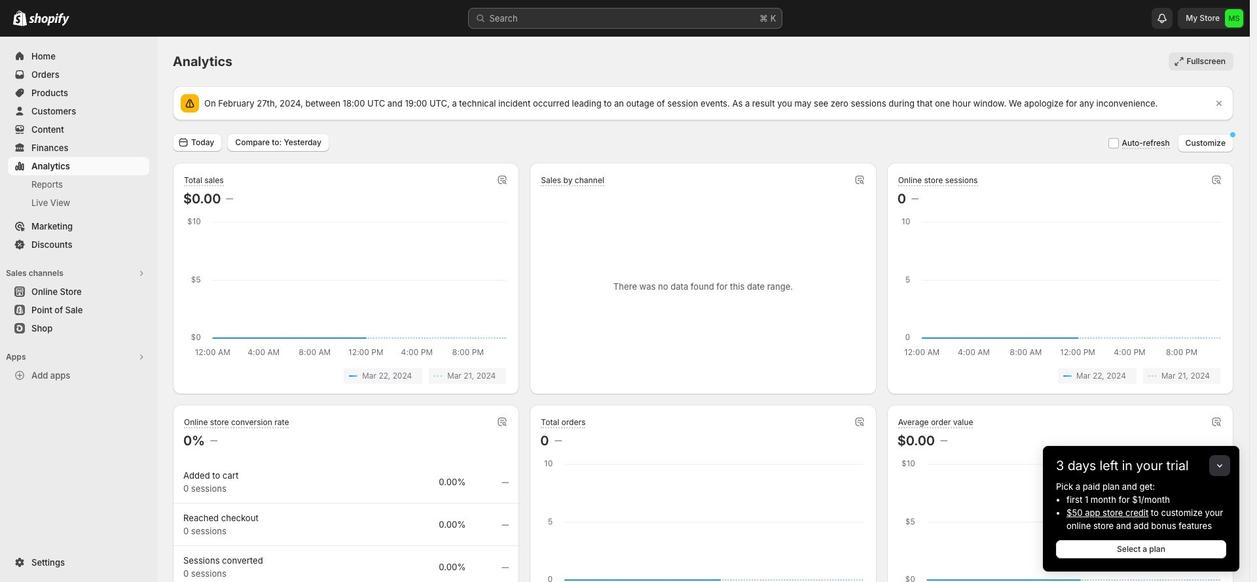 Task type: locate. For each thing, give the bounding box(es) containing it.
shopify image
[[13, 10, 27, 26], [29, 13, 69, 26]]

my store image
[[1225, 9, 1244, 28]]

1 horizontal spatial list
[[900, 369, 1221, 384]]

2 list from the left
[[900, 369, 1221, 384]]

1 list from the left
[[186, 369, 506, 384]]

list
[[186, 369, 506, 384], [900, 369, 1221, 384]]

0 horizontal spatial list
[[186, 369, 506, 384]]



Task type: describe. For each thing, give the bounding box(es) containing it.
0 horizontal spatial shopify image
[[13, 10, 27, 26]]

1 horizontal spatial shopify image
[[29, 13, 69, 26]]



Task type: vqa. For each thing, say whether or not it's contained in the screenshot.
SHOPIFY image to the left
yes



